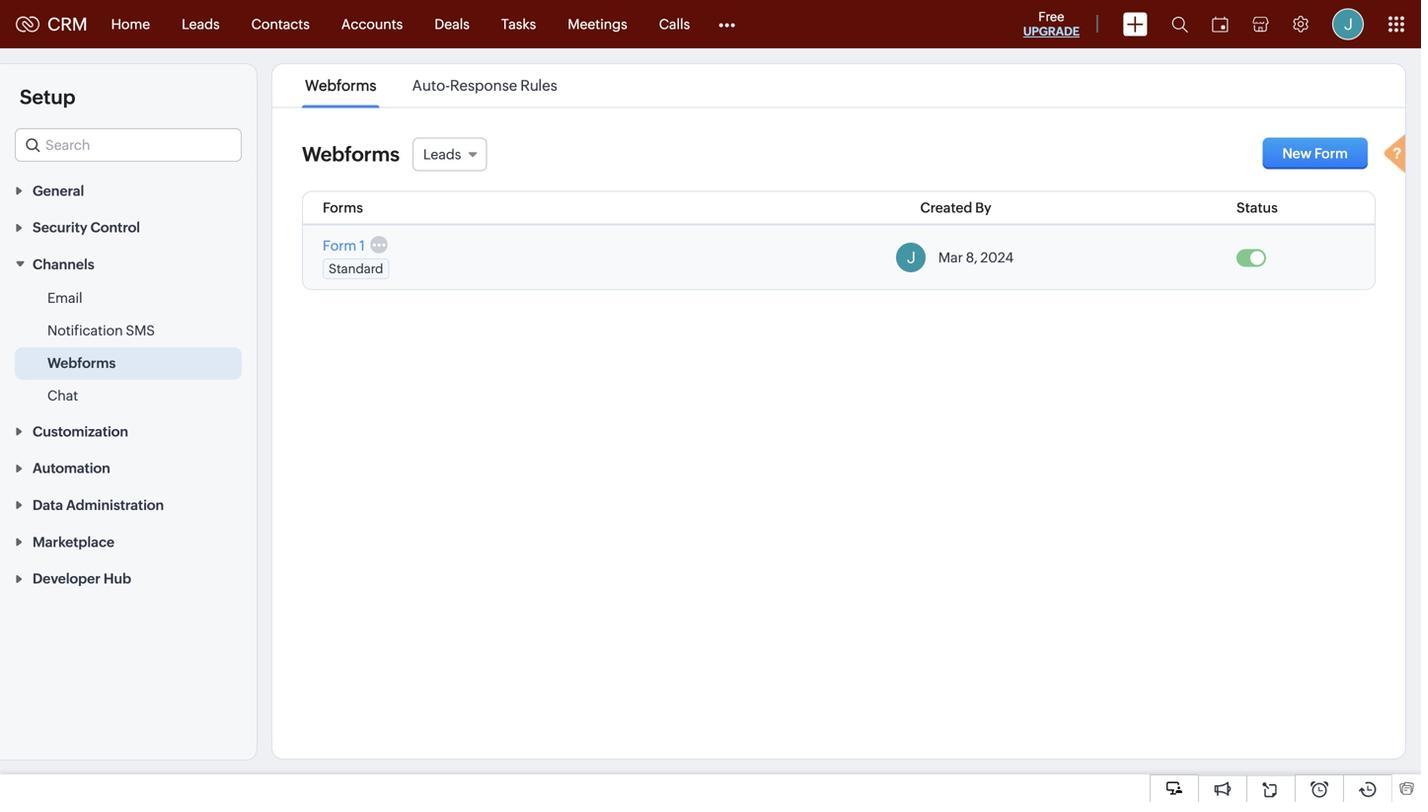 Task type: describe. For each thing, give the bounding box(es) containing it.
data administration button
[[0, 486, 257, 523]]

deals link
[[419, 0, 486, 48]]

security control
[[33, 220, 140, 236]]

mar
[[939, 250, 963, 266]]

meetings
[[568, 16, 628, 32]]

webforms inside channels region
[[47, 355, 116, 371]]

create menu element
[[1112, 0, 1160, 48]]

0 horizontal spatial form
[[323, 238, 357, 254]]

home
[[111, 16, 150, 32]]

free upgrade
[[1024, 9, 1080, 38]]

automation button
[[0, 450, 257, 486]]

data
[[33, 498, 63, 513]]

crm
[[47, 14, 87, 34]]

channels
[[33, 257, 94, 272]]

webforms inside list
[[305, 77, 377, 94]]

calls link
[[643, 0, 706, 48]]

sms
[[126, 323, 155, 339]]

calendar image
[[1212, 16, 1229, 32]]

customization button
[[0, 413, 257, 450]]

auto-response rules
[[412, 77, 558, 94]]

home link
[[95, 0, 166, 48]]

status
[[1237, 200, 1278, 216]]

search image
[[1172, 16, 1189, 33]]

chat
[[47, 388, 78, 404]]

created by image
[[896, 243, 926, 273]]

marketplace
[[33, 534, 115, 550]]

2024
[[981, 250, 1014, 266]]

list containing webforms
[[287, 64, 575, 107]]

new form button
[[1263, 138, 1368, 169]]

created by
[[921, 200, 992, 216]]

developer hub button
[[0, 560, 257, 597]]

Search text field
[[16, 129, 241, 161]]

notification sms
[[47, 323, 155, 339]]

webforms link inside list
[[302, 77, 380, 94]]

leads inside leads field
[[423, 147, 461, 162]]

help image
[[1380, 129, 1420, 183]]

forms
[[323, 200, 363, 216]]

calls
[[659, 16, 690, 32]]

channels region
[[0, 282, 257, 413]]

deals
[[435, 16, 470, 32]]

1
[[359, 238, 365, 254]]

created
[[921, 200, 973, 216]]

security control button
[[0, 209, 257, 246]]

email link
[[47, 288, 83, 308]]

Leads field
[[413, 138, 487, 171]]

standard
[[329, 261, 383, 276]]

1 vertical spatial webforms
[[302, 143, 400, 166]]



Task type: locate. For each thing, give the bounding box(es) containing it.
tasks
[[501, 16, 536, 32]]

security
[[33, 220, 87, 236]]

webforms link
[[302, 77, 380, 94], [47, 353, 116, 373]]

leads inside leads link
[[182, 16, 220, 32]]

leads
[[182, 16, 220, 32], [423, 147, 461, 162]]

1 horizontal spatial leads
[[423, 147, 461, 162]]

None field
[[15, 128, 242, 162]]

form left 1
[[323, 238, 357, 254]]

logo image
[[16, 16, 39, 32]]

0 horizontal spatial leads
[[182, 16, 220, 32]]

leads down the auto-
[[423, 147, 461, 162]]

webforms link inside channels region
[[47, 353, 116, 373]]

control
[[90, 220, 140, 236]]

general
[[33, 183, 84, 199]]

automation
[[33, 461, 110, 477]]

notification sms link
[[47, 321, 155, 341]]

data administration
[[33, 498, 164, 513]]

webforms link down the accounts link
[[302, 77, 380, 94]]

mar 8, 2024
[[939, 250, 1014, 266]]

setup
[[20, 86, 76, 109]]

free
[[1039, 9, 1065, 24]]

1 vertical spatial webforms link
[[47, 353, 116, 373]]

Other Modules field
[[706, 8, 749, 40]]

webforms down "notification" on the top left
[[47, 355, 116, 371]]

channels button
[[0, 246, 257, 282]]

0 vertical spatial webforms
[[305, 77, 377, 94]]

1 vertical spatial form
[[323, 238, 357, 254]]

leads link
[[166, 0, 236, 48]]

search element
[[1160, 0, 1201, 48]]

new
[[1283, 146, 1312, 161]]

list
[[287, 64, 575, 107]]

webforms down the accounts link
[[305, 77, 377, 94]]

tasks link
[[486, 0, 552, 48]]

webforms
[[305, 77, 377, 94], [302, 143, 400, 166], [47, 355, 116, 371]]

accounts
[[341, 16, 403, 32]]

profile image
[[1333, 8, 1364, 40]]

1 horizontal spatial form
[[1315, 146, 1349, 161]]

form inside button
[[1315, 146, 1349, 161]]

administration
[[66, 498, 164, 513]]

hub
[[104, 571, 131, 587]]

contacts link
[[236, 0, 326, 48]]

form right new
[[1315, 146, 1349, 161]]

upgrade
[[1024, 25, 1080, 38]]

0 horizontal spatial webforms link
[[47, 353, 116, 373]]

0 vertical spatial webforms link
[[302, 77, 380, 94]]

0 vertical spatial form
[[1315, 146, 1349, 161]]

response
[[450, 77, 518, 94]]

contacts
[[251, 16, 310, 32]]

8,
[[966, 250, 978, 266]]

developer
[[33, 571, 101, 587]]

2 vertical spatial webforms
[[47, 355, 116, 371]]

marketplace button
[[0, 523, 257, 560]]

general button
[[0, 172, 257, 209]]

1 vertical spatial leads
[[423, 147, 461, 162]]

auto-response rules link
[[409, 77, 561, 94]]

customization
[[33, 424, 128, 440]]

email
[[47, 290, 83, 306]]

developer hub
[[33, 571, 131, 587]]

notification
[[47, 323, 123, 339]]

by
[[975, 200, 992, 216]]

auto-
[[412, 77, 450, 94]]

leads right home link
[[182, 16, 220, 32]]

webforms link down "notification" on the top left
[[47, 353, 116, 373]]

rules
[[521, 77, 558, 94]]

chat link
[[47, 386, 78, 406]]

accounts link
[[326, 0, 419, 48]]

crm link
[[16, 14, 87, 34]]

1 horizontal spatial webforms link
[[302, 77, 380, 94]]

form
[[1315, 146, 1349, 161], [323, 238, 357, 254]]

create menu image
[[1124, 12, 1148, 36]]

new form
[[1283, 146, 1349, 161]]

form 1 link
[[323, 238, 365, 254]]

0 vertical spatial leads
[[182, 16, 220, 32]]

meetings link
[[552, 0, 643, 48]]

webforms up forms
[[302, 143, 400, 166]]

profile element
[[1321, 0, 1376, 48]]

form 1
[[323, 238, 365, 254]]



Task type: vqa. For each thing, say whether or not it's contained in the screenshot.
Auto-Response Rules
yes



